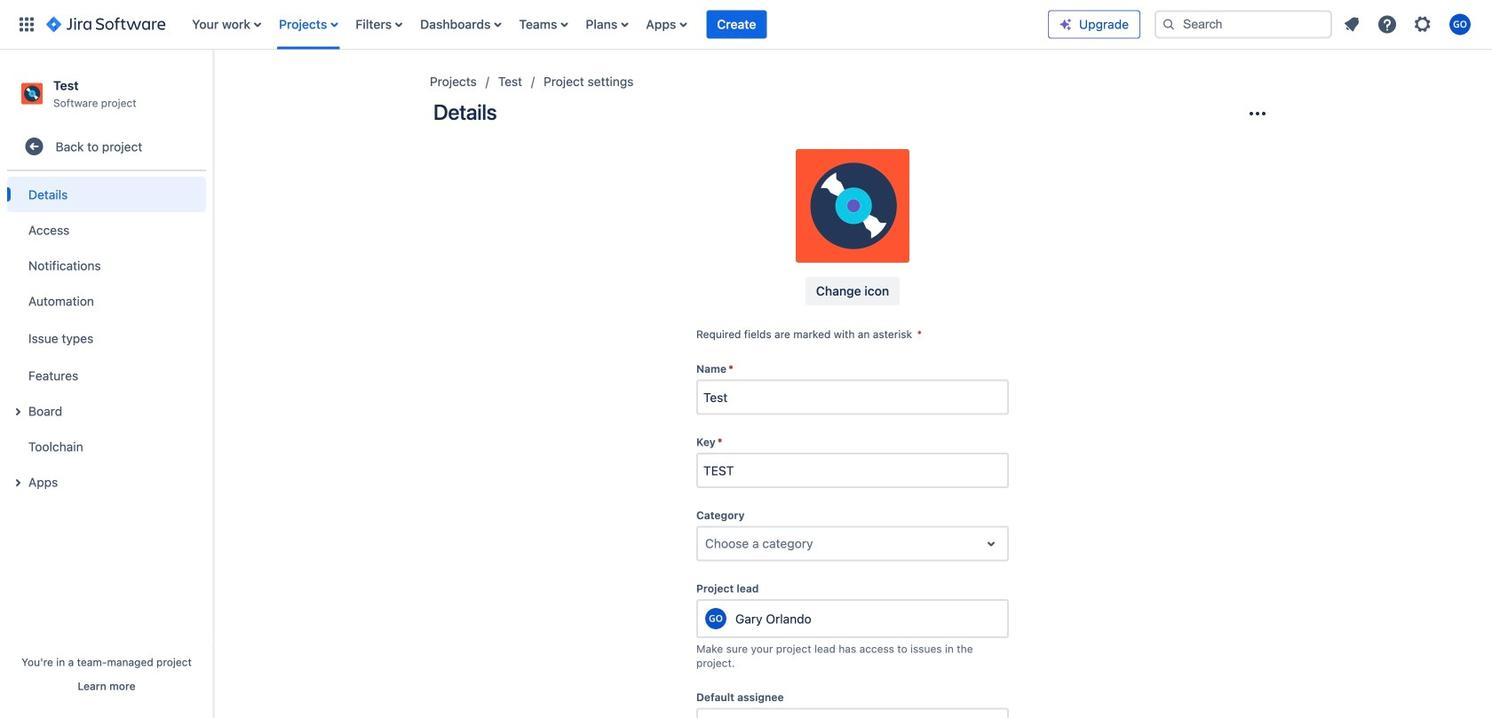 Task type: locate. For each thing, give the bounding box(es) containing it.
sidebar navigation image
[[194, 71, 233, 107]]

group inside the sidebar element
[[7, 172, 206, 506]]

expand image
[[7, 402, 28, 423], [7, 473, 28, 494]]

1 vertical spatial expand image
[[7, 473, 28, 494]]

0 horizontal spatial list
[[183, 0, 1048, 49]]

primary element
[[11, 0, 1048, 49]]

1 vertical spatial open image
[[981, 716, 1002, 719]]

1 horizontal spatial list
[[1336, 8, 1482, 40]]

help image
[[1377, 14, 1398, 35]]

0 vertical spatial expand image
[[7, 402, 28, 423]]

None field
[[698, 382, 1007, 414], [698, 455, 1007, 487], [698, 382, 1007, 414], [698, 455, 1007, 487]]

None search field
[[1155, 10, 1332, 39]]

list
[[183, 0, 1048, 49], [1336, 8, 1482, 40]]

Search field
[[1155, 10, 1332, 39]]

notifications image
[[1341, 14, 1363, 35]]

project avatar image
[[796, 149, 910, 263]]

None text field
[[705, 535, 709, 553]]

group
[[7, 172, 206, 506]]

0 vertical spatial open image
[[981, 533, 1002, 555]]

1 open image from the top
[[981, 533, 1002, 555]]

jira software image
[[46, 14, 165, 35], [46, 14, 165, 35]]

list item
[[707, 0, 767, 49]]

open image
[[981, 533, 1002, 555], [981, 716, 1002, 719]]

1 expand image from the top
[[7, 402, 28, 423]]

banner
[[0, 0, 1492, 50]]

settings image
[[1412, 14, 1434, 35]]



Task type: describe. For each thing, give the bounding box(es) containing it.
2 expand image from the top
[[7, 473, 28, 494]]

sidebar element
[[0, 50, 213, 719]]

2 open image from the top
[[981, 716, 1002, 719]]

your profile and settings image
[[1450, 14, 1471, 35]]

more image
[[1247, 103, 1268, 124]]

appswitcher icon image
[[16, 14, 37, 35]]

search image
[[1162, 17, 1176, 32]]



Task type: vqa. For each thing, say whether or not it's contained in the screenshot.
right list
yes



